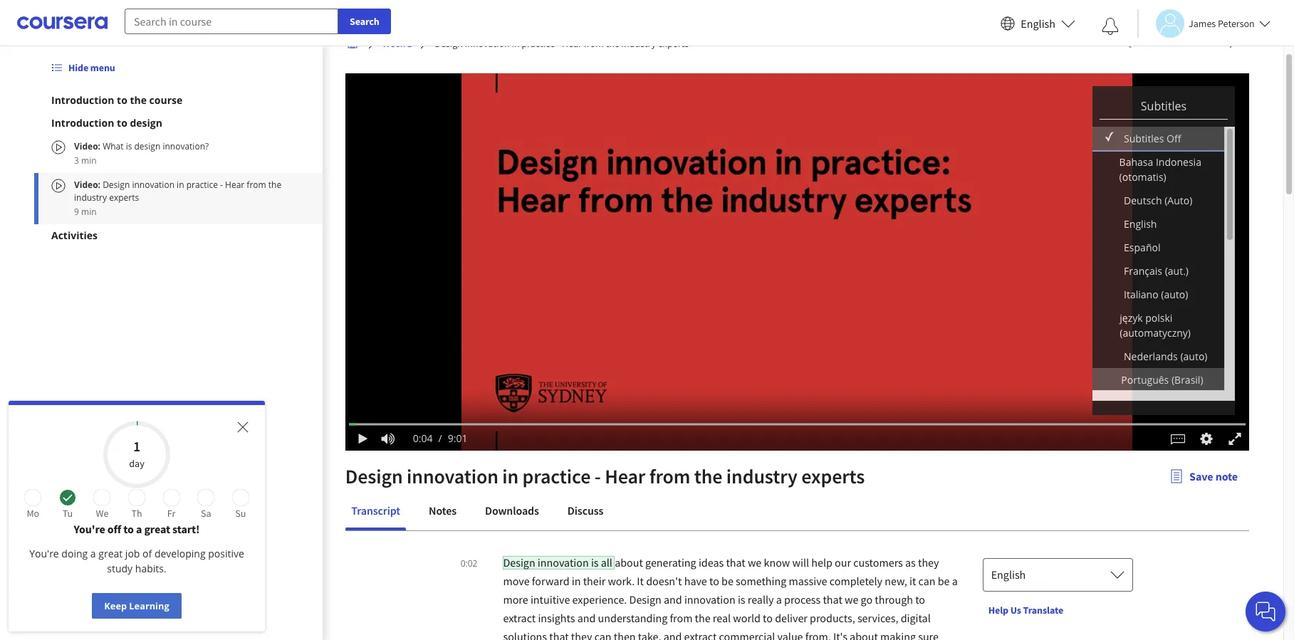 Task type: describe. For each thing, give the bounding box(es) containing it.
developing
[[155, 547, 206, 561]]

1 horizontal spatial great
[[144, 522, 170, 537]]

a inside design and innovation is really a process that we go through to extract insights and understanding from the real world to deliver products,
[[777, 593, 782, 607]]

services,
[[858, 611, 899, 626]]

world
[[733, 611, 761, 626]]

save note button
[[1159, 460, 1250, 494]]

bahasa indonesia (otomatis) button
[[1093, 150, 1225, 189]]

(auto) for nederlands (auto)
[[1181, 350, 1208, 363]]

off
[[1167, 132, 1182, 145]]

design and innovation is really a process that we go through to extract insights and understanding from the real world to deliver products,
[[503, 593, 926, 626]]

to right have
[[710, 574, 720, 589]]

italiano (auto) element
[[1125, 287, 1189, 302]]

indonesia
[[1156, 155, 1202, 169]]

peterson
[[1219, 17, 1255, 30]]

9:01
[[448, 431, 468, 445]]

coursera image
[[17, 12, 108, 34]]

us
[[1011, 604, 1022, 617]]

1 horizontal spatial 1
[[407, 37, 412, 50]]

experts inside design innovation in practice - hear from the industry experts link
[[658, 37, 689, 50]]

help us translate button
[[983, 598, 1070, 624]]

introduction to design button
[[51, 116, 306, 130]]

about
[[615, 556, 643, 570]]

subtitles off element
[[1125, 131, 1182, 146]]

learning
[[129, 600, 169, 613]]

full screen image
[[1226, 431, 1245, 446]]

insights
[[538, 611, 575, 626]]

a inside it can be a more intuitive experience.
[[953, 574, 958, 589]]

to inside "dropdown button"
[[117, 116, 127, 130]]

1 be from the left
[[722, 574, 734, 589]]

th
[[131, 507, 142, 520]]

Search in course text field
[[125, 9, 338, 34]]

notes
[[429, 504, 456, 518]]

a down the th
[[136, 522, 142, 537]]

français (aut.)
[[1125, 264, 1189, 278]]

2 vertical spatial design innovation in practice - hear from the industry experts
[[345, 464, 865, 490]]

intuitive
[[531, 593, 570, 607]]

our
[[835, 556, 852, 570]]

keep
[[104, 600, 127, 613]]

français (aut.) element
[[1125, 264, 1189, 279]]

to inside dropdown button
[[117, 93, 127, 107]]

about generating ideas that we know will help button
[[615, 556, 835, 570]]

hear inside design innovation in practice - hear from the industry experts
[[225, 179, 245, 191]]

previous
[[1141, 37, 1179, 49]]

next
[[1201, 37, 1221, 49]]

1 vertical spatial design innovation in practice - hear from the industry experts
[[74, 179, 282, 204]]

discuss button
[[562, 494, 609, 528]]

deutsch (auto) element
[[1125, 193, 1193, 208]]

2 horizontal spatial hear
[[605, 464, 646, 490]]

know
[[764, 556, 790, 570]]

then
[[614, 630, 636, 641]]

english button
[[983, 558, 1134, 592]]

help
[[812, 556, 833, 570]]

design inside video: what is design innovation? 3 min
[[134, 140, 161, 152]]

extract insights and understanding from the real world to deliver products, button
[[503, 611, 858, 626]]

3
[[74, 155, 79, 167]]

0:04 / 9:01
[[413, 431, 468, 445]]

hide
[[68, 61, 88, 74]]

video: for video: what is design innovation? 3 min
[[74, 140, 100, 152]]

1 horizontal spatial english button
[[1093, 212, 1225, 236]]

day
[[129, 457, 144, 470]]

week 1
[[383, 37, 412, 50]]

subtitles for subtitles
[[1141, 98, 1187, 114]]

0 minutes 04 seconds element
[[413, 431, 433, 445]]

ideas
[[699, 556, 724, 570]]

nederlands (auto) element
[[1125, 349, 1208, 364]]

2 vertical spatial experts
[[802, 464, 865, 490]]

to down the really
[[763, 611, 773, 626]]

(auto) inside português (brasil) (auto)
[[1122, 388, 1149, 402]]

2 vertical spatial industry
[[727, 464, 798, 490]]

study
[[107, 562, 133, 576]]

1 vertical spatial practice
[[186, 179, 218, 191]]

1 horizontal spatial and
[[664, 593, 682, 607]]

français
[[1125, 264, 1163, 278]]

of
[[143, 547, 152, 561]]

activities
[[51, 229, 98, 242]]

week
[[383, 37, 405, 50]]

the inside design innovation in practice - hear from the industry experts link
[[606, 37, 620, 50]]

our customers as they move forward in their work.
[[503, 556, 940, 589]]

as
[[906, 556, 916, 570]]

james peterson button
[[1138, 9, 1271, 37]]

new,
[[885, 574, 908, 589]]

off
[[107, 522, 121, 537]]

1 day
[[129, 438, 144, 470]]

digital
[[901, 611, 931, 626]]

that for process
[[823, 593, 843, 607]]

deutsch
[[1125, 194, 1163, 207]]

something
[[736, 574, 787, 589]]

0:02 button
[[457, 554, 482, 573]]

is for design
[[126, 140, 132, 152]]

help us translate
[[989, 604, 1064, 617]]

hide menu button
[[46, 55, 121, 81]]

related lecture content tabs tab list
[[345, 494, 1250, 531]]

from inside design and innovation is really a process that we go through to extract insights and understanding from the real world to deliver products,
[[670, 611, 693, 626]]

video: what is design innovation? 3 min
[[74, 140, 209, 167]]

go
[[861, 593, 873, 607]]

português (brasil) (auto)
[[1122, 373, 1204, 402]]

transcript button
[[345, 494, 406, 528]]

0:04
[[413, 431, 433, 445]]

our customers as they move forward in their work. button
[[503, 556, 940, 589]]

innovation?
[[163, 140, 209, 152]]

the inside introduction to the course dropdown button
[[130, 93, 147, 107]]

(auto)
[[1165, 194, 1193, 207]]

services, digital solutions that they can then take,
[[503, 611, 931, 641]]

to inside 1 dialog
[[124, 522, 134, 537]]

work.
[[608, 574, 635, 589]]

deutsch (auto)
[[1125, 194, 1193, 207]]

great inside you're doing a great job of developing positive study habits.
[[99, 547, 123, 561]]

it doesn't have to be something massive completely new, button
[[637, 574, 910, 589]]

tu
[[62, 507, 73, 520]]

nederlands (auto) button
[[1093, 345, 1225, 368]]

to up "digital"
[[916, 593, 926, 607]]

design innovation is all about generating ideas that we know will help
[[503, 556, 835, 570]]

course
[[149, 93, 183, 107]]

nederlands
[[1125, 350, 1178, 363]]

english element
[[1125, 217, 1158, 232]]

industry inside design innovation in practice - hear from the industry experts link
[[622, 37, 656, 50]]

previous button
[[1118, 30, 1184, 56]]

su
[[235, 507, 246, 520]]

close image
[[234, 419, 252, 436]]

discuss
[[567, 504, 603, 518]]

in inside our customers as they move forward in their work.
[[572, 574, 581, 589]]



Task type: vqa. For each thing, say whether or not it's contained in the screenshot.
the rightmost be
yes



Task type: locate. For each thing, give the bounding box(es) containing it.
1 vertical spatial and
[[578, 611, 596, 626]]

0 vertical spatial we
[[748, 556, 762, 570]]

1 vertical spatial subtitles
[[1125, 132, 1165, 145]]

english inside popup button
[[992, 568, 1026, 582]]

français (aut.) button
[[1093, 259, 1225, 283]]

0 vertical spatial english button
[[996, 0, 1082, 46]]

design right week 1 link
[[435, 37, 463, 50]]

a right the really
[[777, 593, 782, 607]]

you're
[[74, 522, 105, 537], [29, 547, 59, 561]]

0 vertical spatial -
[[557, 37, 560, 50]]

1 vertical spatial experts
[[109, 192, 139, 204]]

we inside design and innovation is really a process that we go through to extract insights and understanding from the real world to deliver products,
[[845, 593, 859, 607]]

be right it at the right of page
[[938, 574, 950, 589]]

introduction inside introduction to the course dropdown button
[[51, 93, 114, 107]]

mute image
[[379, 431, 397, 446]]

0 horizontal spatial can
[[595, 630, 612, 641]]

video: for video:
[[74, 179, 103, 191]]

2 horizontal spatial -
[[595, 464, 601, 490]]

0 horizontal spatial industry
[[74, 192, 107, 204]]

innovation inside design and innovation is really a process that we go through to extract insights and understanding from the real world to deliver products,
[[685, 593, 736, 607]]

is for all
[[591, 556, 599, 570]]

really
[[748, 593, 774, 607]]

their
[[583, 574, 606, 589]]

you're off to a great start!
[[74, 522, 200, 537]]

innovation inside design innovation in practice - hear from the industry experts link
[[465, 37, 510, 50]]

(auto) for italiano (auto)
[[1162, 288, 1189, 301]]

1 vertical spatial 1
[[133, 438, 140, 455]]

0 vertical spatial min
[[81, 155, 97, 167]]

design inside design innovation in practice - hear from the industry experts
[[103, 179, 130, 191]]

introduction to the course
[[51, 93, 183, 107]]

move
[[503, 574, 530, 589]]

1 vertical spatial video:
[[74, 179, 103, 191]]

that
[[726, 556, 746, 570], [823, 593, 843, 607], [550, 630, 569, 641]]

(auto) up (brasil)
[[1181, 350, 1208, 363]]

english for english popup button
[[992, 568, 1026, 582]]

0 horizontal spatial hear
[[225, 179, 245, 191]]

0 vertical spatial you're
[[74, 522, 105, 537]]

keep learning
[[104, 600, 169, 613]]

0 horizontal spatial is
[[126, 140, 132, 152]]

next button
[[1196, 30, 1244, 56]]

0 horizontal spatial be
[[722, 574, 734, 589]]

save
[[1190, 470, 1214, 484]]

(auto) inside the nederlands (auto) element
[[1181, 350, 1208, 363]]

2 be from the left
[[938, 574, 950, 589]]

1 vertical spatial can
[[595, 630, 612, 641]]

1 horizontal spatial is
[[591, 556, 599, 570]]

1 vertical spatial design
[[134, 140, 161, 152]]

video: inside video: what is design innovation? 3 min
[[74, 140, 100, 152]]

from inside design innovation in practice - hear from the industry experts
[[247, 179, 266, 191]]

a
[[136, 522, 142, 537], [90, 547, 96, 561], [953, 574, 958, 589], [777, 593, 782, 607]]

1 vertical spatial you're
[[29, 547, 59, 561]]

is left the really
[[738, 593, 746, 607]]

they inside our customers as they move forward in their work.
[[919, 556, 940, 570]]

1 horizontal spatial can
[[919, 574, 936, 589]]

design down the course
[[130, 116, 162, 130]]

can left then
[[595, 630, 612, 641]]

1 horizontal spatial be
[[938, 574, 950, 589]]

0 vertical spatial (auto)
[[1162, 288, 1189, 301]]

video: up "3"
[[74, 140, 100, 152]]

we left go
[[845, 593, 859, 607]]

min right "3"
[[81, 155, 97, 167]]

from
[[584, 37, 604, 50], [247, 179, 266, 191], [650, 464, 691, 490], [670, 611, 693, 626]]

2 min from the top
[[81, 206, 97, 218]]

they down insights
[[571, 630, 592, 641]]

0 vertical spatial design innovation in practice - hear from the industry experts
[[435, 37, 689, 50]]

design innovation in practice - hear from the industry experts link
[[429, 31, 695, 56]]

services, digital solutions that they can then take, button
[[503, 611, 931, 641]]

chat with us image
[[1255, 601, 1278, 624]]

introduction for introduction to design
[[51, 116, 114, 130]]

design innovation is all button
[[503, 556, 615, 570]]

1 vertical spatial hear
[[225, 179, 245, 191]]

1 up day
[[133, 438, 140, 455]]

design inside design and innovation is really a process that we go through to extract insights and understanding from the real world to deliver products,
[[630, 593, 662, 607]]

it
[[637, 574, 644, 589]]

experts inside design innovation in practice - hear from the industry experts
[[109, 192, 139, 204]]

1 introduction from the top
[[51, 93, 114, 107]]

1 vertical spatial -
[[220, 179, 223, 191]]

design up "transcript" button
[[345, 464, 403, 490]]

0 vertical spatial introduction
[[51, 93, 114, 107]]

(otomatis)
[[1120, 170, 1167, 184]]

2 vertical spatial is
[[738, 593, 746, 607]]

0 horizontal spatial you're
[[29, 547, 59, 561]]

industry inside design innovation in practice - hear from the industry experts
[[74, 192, 107, 204]]

2 vertical spatial hear
[[605, 464, 646, 490]]

1 vertical spatial we
[[845, 593, 859, 607]]

2 vertical spatial that
[[550, 630, 569, 641]]

bahasa
[[1120, 155, 1154, 169]]

that up products,
[[823, 593, 843, 607]]

subtitles off button
[[1093, 127, 1225, 150]]

9
[[74, 206, 79, 218]]

2 vertical spatial practice
[[523, 464, 591, 490]]

1 horizontal spatial experts
[[658, 37, 689, 50]]

to down introduction to the course
[[117, 116, 127, 130]]

język polski (automatyczny)
[[1120, 311, 1191, 340]]

video:
[[74, 140, 100, 152], [74, 179, 103, 191]]

0 vertical spatial video:
[[74, 140, 100, 152]]

that inside services, digital solutions that they can then take,
[[550, 630, 569, 641]]

hear inside design innovation in practice - hear from the industry experts link
[[562, 37, 582, 50]]

1 horizontal spatial industry
[[622, 37, 656, 50]]

that right ideas
[[726, 556, 746, 570]]

fr
[[167, 507, 176, 520]]

2 video: from the top
[[74, 179, 103, 191]]

sa
[[201, 507, 211, 520]]

2 vertical spatial (auto)
[[1122, 388, 1149, 402]]

great up study
[[99, 547, 123, 561]]

you're down 'we'
[[74, 522, 105, 537]]

2 vertical spatial -
[[595, 464, 601, 490]]

process
[[785, 593, 821, 607]]

can
[[919, 574, 936, 589], [595, 630, 612, 641]]

español
[[1125, 241, 1161, 254]]

to up introduction to design
[[117, 93, 127, 107]]

português
[[1122, 373, 1170, 387]]

can right it at the right of page
[[919, 574, 936, 589]]

español element
[[1125, 240, 1161, 255]]

design right the what
[[134, 140, 161, 152]]

1 horizontal spatial they
[[919, 556, 940, 570]]

a right it at the right of page
[[953, 574, 958, 589]]

0 horizontal spatial we
[[748, 556, 762, 570]]

0 vertical spatial is
[[126, 140, 132, 152]]

0 vertical spatial that
[[726, 556, 746, 570]]

1 vertical spatial that
[[823, 593, 843, 607]]

1 horizontal spatial you're
[[74, 522, 105, 537]]

search
[[350, 15, 380, 28]]

1 vertical spatial great
[[99, 547, 123, 561]]

1 right week
[[407, 37, 412, 50]]

(automatyczny)
[[1120, 326, 1191, 340]]

design up move
[[503, 556, 536, 570]]

is left all
[[591, 556, 599, 570]]

1 vertical spatial industry
[[74, 192, 107, 204]]

hear
[[562, 37, 582, 50], [225, 179, 245, 191], [605, 464, 646, 490]]

save note
[[1190, 470, 1238, 484]]

subtitles inside subtitles off element
[[1125, 132, 1165, 145]]

język polski (automatyczny) element
[[1120, 311, 1216, 341]]

be down about generating ideas that we know will help "button"
[[722, 574, 734, 589]]

bahasa indonesia (otomatis) element
[[1120, 155, 1216, 185]]

downloads button
[[479, 494, 545, 528]]

0 horizontal spatial english button
[[996, 0, 1082, 46]]

we up something
[[748, 556, 762, 570]]

0 vertical spatial english
[[1021, 16, 1056, 30]]

in inside design innovation in practice - hear from the industry experts
[[177, 179, 184, 191]]

start!
[[173, 522, 200, 537]]

(auto) inside italiano (auto) element
[[1162, 288, 1189, 301]]

0 horizontal spatial -
[[220, 179, 223, 191]]

experts
[[658, 37, 689, 50], [109, 192, 139, 204], [802, 464, 865, 490]]

1 vertical spatial english button
[[1093, 212, 1225, 236]]

video: down "3"
[[74, 179, 103, 191]]

polski
[[1146, 311, 1173, 325]]

have
[[685, 574, 707, 589]]

that for ideas
[[726, 556, 746, 570]]

1 video: from the top
[[74, 140, 100, 152]]

introduction down hide menu button
[[51, 93, 114, 107]]

1 vertical spatial english
[[1125, 217, 1158, 231]]

min
[[81, 155, 97, 167], [81, 206, 97, 218]]

the inside design and innovation is really a process that we go through to extract insights and understanding from the real world to deliver products,
[[695, 611, 711, 626]]

subtitles for subtitles off
[[1125, 132, 1165, 145]]

0 vertical spatial hear
[[562, 37, 582, 50]]

1 vertical spatial min
[[81, 206, 97, 218]]

it can be a more intuitive experience. button
[[503, 574, 958, 607]]

português (brasil) (auto) element
[[1122, 373, 1216, 403]]

a inside you're doing a great job of developing positive study habits.
[[90, 547, 96, 561]]

that inside design and innovation is really a process that we go through to extract insights and understanding from the real world to deliver products,
[[823, 593, 843, 607]]

1 horizontal spatial hear
[[562, 37, 582, 50]]

min right 9
[[81, 206, 97, 218]]

we for go
[[845, 593, 859, 607]]

język polski (automatyczny) button
[[1093, 306, 1225, 345]]

to right off
[[124, 522, 134, 537]]

understanding
[[598, 611, 668, 626]]

and down experience.
[[578, 611, 596, 626]]

design inside "dropdown button"
[[130, 116, 162, 130]]

0 vertical spatial design
[[130, 116, 162, 130]]

0 vertical spatial they
[[919, 556, 940, 570]]

0 horizontal spatial experts
[[109, 192, 139, 204]]

menu containing subtitles off
[[1093, 127, 1236, 407]]

a right "doing"
[[90, 547, 96, 561]]

solutions
[[503, 630, 547, 641]]

they inside services, digital solutions that they can then take,
[[571, 630, 592, 641]]

generating
[[646, 556, 697, 570]]

2 horizontal spatial industry
[[727, 464, 798, 490]]

2 vertical spatial english
[[992, 568, 1026, 582]]

introduction
[[51, 93, 114, 107], [51, 116, 114, 130]]

0 horizontal spatial great
[[99, 547, 123, 561]]

you're for you're off to a great start!
[[74, 522, 105, 537]]

1 min from the top
[[81, 155, 97, 167]]

introduction to the course button
[[51, 93, 306, 108]]

can inside services, digital solutions that they can then take,
[[595, 630, 612, 641]]

we for know
[[748, 556, 762, 570]]

extract
[[503, 611, 536, 626]]

it
[[910, 574, 917, 589]]

(auto) down português
[[1122, 388, 1149, 402]]

subtitles up bahasa
[[1125, 132, 1165, 145]]

you're for you're doing a great job of developing positive study habits.
[[29, 547, 59, 561]]

0 vertical spatial subtitles
[[1141, 98, 1187, 114]]

menu
[[1093, 127, 1236, 407]]

1 vertical spatial they
[[571, 630, 592, 641]]

język
[[1120, 311, 1143, 325]]

1 horizontal spatial we
[[845, 593, 859, 607]]

introduction up "3"
[[51, 116, 114, 130]]

0 vertical spatial experts
[[658, 37, 689, 50]]

is inside video: what is design innovation? 3 min
[[126, 140, 132, 152]]

9 min
[[74, 206, 97, 218]]

2 horizontal spatial that
[[823, 593, 843, 607]]

more
[[503, 593, 529, 607]]

0 vertical spatial 1
[[407, 37, 412, 50]]

play image
[[356, 433, 371, 444]]

habits.
[[135, 562, 167, 576]]

0 horizontal spatial that
[[550, 630, 569, 641]]

real
[[713, 611, 731, 626]]

0 vertical spatial can
[[919, 574, 936, 589]]

it doesn't have to be something massive completely new,
[[637, 574, 910, 589]]

we
[[96, 507, 109, 520]]

can inside it can be a more intuitive experience.
[[919, 574, 936, 589]]

2 horizontal spatial is
[[738, 593, 746, 607]]

9 minutes 01 seconds element
[[448, 431, 468, 445]]

translate
[[1024, 604, 1064, 617]]

min inside video: what is design innovation? 3 min
[[81, 155, 97, 167]]

note
[[1216, 470, 1238, 484]]

all
[[601, 556, 613, 570]]

introduction to design
[[51, 116, 162, 130]]

italiano (auto) button
[[1093, 283, 1225, 306]]

1 horizontal spatial that
[[726, 556, 746, 570]]

introduction for introduction to the course
[[51, 93, 114, 107]]

0 vertical spatial industry
[[622, 37, 656, 50]]

0 vertical spatial great
[[144, 522, 170, 537]]

0 vertical spatial and
[[664, 593, 682, 607]]

you're inside you're doing a great job of developing positive study habits.
[[29, 547, 59, 561]]

1 vertical spatial introduction
[[51, 116, 114, 130]]

2 horizontal spatial experts
[[802, 464, 865, 490]]

1 dialog
[[9, 401, 265, 632]]

subtitles up subtitles off button
[[1141, 98, 1187, 114]]

we
[[748, 556, 762, 570], [845, 593, 859, 607]]

show notifications image
[[1102, 18, 1119, 35]]

innovation inside design innovation in practice - hear from the industry experts
[[132, 179, 175, 191]]

the
[[606, 37, 620, 50], [130, 93, 147, 107], [269, 179, 282, 191], [695, 464, 723, 490], [695, 611, 711, 626]]

0 horizontal spatial and
[[578, 611, 596, 626]]

1 vertical spatial is
[[591, 556, 599, 570]]

1 inside '1 day'
[[133, 438, 140, 455]]

be inside it can be a more intuitive experience.
[[938, 574, 950, 589]]

that down insights
[[550, 630, 569, 641]]

1
[[407, 37, 412, 50], [133, 438, 140, 455]]

is right the what
[[126, 140, 132, 152]]

completely
[[830, 574, 883, 589]]

massive
[[789, 574, 828, 589]]

2 introduction from the top
[[51, 116, 114, 130]]

innovation
[[465, 37, 510, 50], [132, 179, 175, 191], [407, 464, 499, 490], [538, 556, 589, 570], [685, 593, 736, 607]]

you're left "doing"
[[29, 547, 59, 561]]

0 horizontal spatial they
[[571, 630, 592, 641]]

introduction inside 'introduction to design' "dropdown button"
[[51, 116, 114, 130]]

1 horizontal spatial -
[[557, 37, 560, 50]]

0 vertical spatial practice
[[522, 37, 555, 50]]

design inside design innovation in practice - hear from the industry experts link
[[435, 37, 463, 50]]

(auto) down the (aut.)
[[1162, 288, 1189, 301]]

industry
[[622, 37, 656, 50], [74, 192, 107, 204], [727, 464, 798, 490]]

0 horizontal spatial 1
[[133, 438, 140, 455]]

great down the fr
[[144, 522, 170, 537]]

design down the what
[[103, 179, 130, 191]]

take,
[[638, 630, 662, 641]]

design
[[435, 37, 463, 50], [103, 179, 130, 191], [345, 464, 403, 490], [503, 556, 536, 570], [630, 593, 662, 607]]

is
[[126, 140, 132, 152], [591, 556, 599, 570], [738, 593, 746, 607]]

1 vertical spatial (auto)
[[1181, 350, 1208, 363]]

is inside design and innovation is really a process that we go through to extract insights and understanding from the real world to deliver products,
[[738, 593, 746, 607]]

and up extract insights and understanding from the real world to deliver products, button
[[664, 593, 682, 607]]

bahasa indonesia (otomatis)
[[1120, 155, 1202, 184]]

home image
[[347, 38, 358, 49]]

positive
[[208, 547, 244, 561]]

menu
[[90, 61, 115, 74]]

- inside design innovation in practice - hear from the industry experts
[[220, 179, 223, 191]]

customers
[[854, 556, 903, 570]]

design down it
[[630, 593, 662, 607]]

they right as
[[919, 556, 940, 570]]

activities button
[[51, 229, 306, 243]]

english for the english element
[[1125, 217, 1158, 231]]

week 1 link
[[377, 31, 418, 56]]



